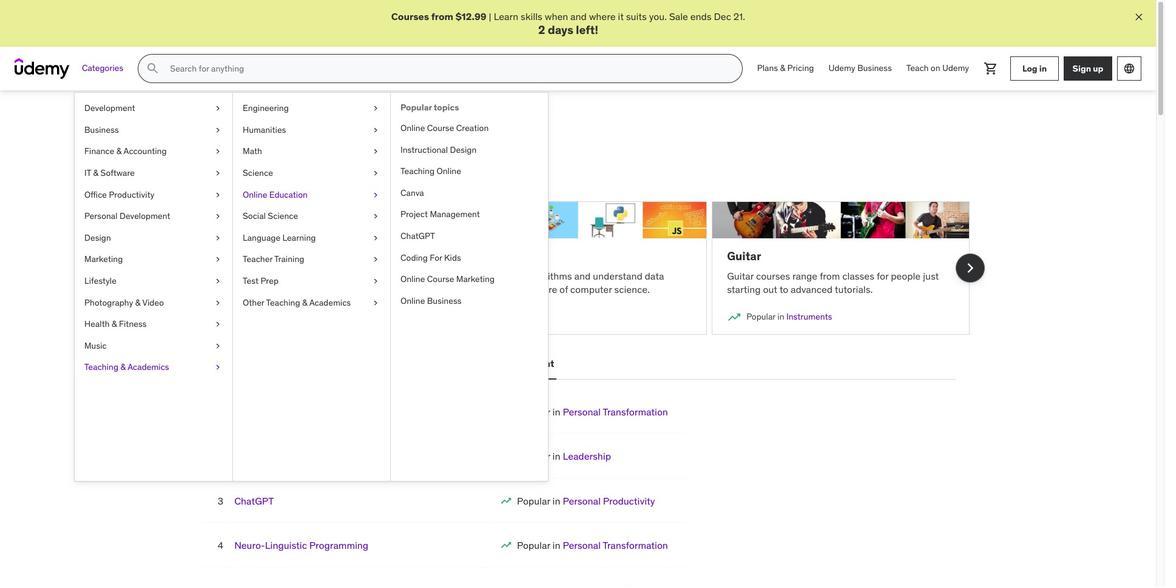 Task type: describe. For each thing, give the bounding box(es) containing it.
1 vertical spatial chatgpt
[[234, 495, 274, 507]]

popular in image for machine learning
[[201, 310, 216, 325]]

on
[[931, 63, 941, 74]]

online education
[[243, 189, 308, 200]]

Search for anything text field
[[168, 58, 728, 79]]

popular in image for guitar
[[727, 310, 742, 325]]

music
[[84, 340, 107, 351]]

your
[[380, 155, 399, 167]]

canva link
[[391, 183, 548, 204]]

courses from $12.99 | learn skills when and where it suits you. sale ends dec 21. 2 days left!
[[392, 10, 746, 37]]

personal development for personal development link
[[84, 211, 170, 222]]

it & software link
[[75, 163, 233, 184]]

for
[[877, 270, 889, 282]]

learn for learn to build algorithms and understand data structures at the core of computer science.
[[464, 270, 489, 282]]

& down use statistical probability to teach computers how to learn from data.
[[302, 297, 308, 308]]

to inside guitar courses range from classes for people just starting out to advanced tutorials.
[[780, 284, 789, 296]]

teaching online
[[401, 166, 461, 177]]

to inside learn to build algorithms and understand data structures at the core of computer science.
[[491, 270, 500, 282]]

xsmall image for social science
[[371, 211, 381, 223]]

from inside courses from $12.99 | learn skills when and where it suits you. sale ends dec 21. 2 days left!
[[431, 10, 454, 22]]

1 vertical spatial science
[[268, 211, 298, 222]]

linguistic
[[265, 540, 307, 552]]

project
[[401, 209, 428, 220]]

video
[[142, 297, 164, 308]]

teacher
[[243, 254, 273, 265]]

online business
[[401, 296, 462, 306]]

learn
[[201, 284, 223, 296]]

2 cell from the top
[[517, 451, 611, 463]]

xsmall image for humanities
[[371, 124, 381, 136]]

0 vertical spatial development
[[84, 103, 135, 114]]

test prep link
[[233, 271, 390, 292]]

udemy business link
[[822, 54, 900, 83]]

machine learning
[[201, 249, 299, 264]]

to right how
[[420, 270, 428, 282]]

machine
[[201, 249, 248, 264]]

plans & pricing link
[[750, 54, 822, 83]]

log in link
[[1011, 57, 1059, 81]]

popular in
[[221, 312, 259, 323]]

science link
[[233, 163, 390, 184]]

in inside log in link
[[1040, 63, 1047, 74]]

core
[[538, 284, 558, 296]]

categories
[[82, 63, 123, 74]]

other teaching & academics
[[243, 297, 351, 308]]

computer
[[571, 284, 612, 296]]

in for instruments "link"
[[778, 312, 785, 323]]

xsmall image for finance & accounting
[[213, 146, 223, 158]]

it
[[618, 10, 624, 22]]

teach
[[907, 63, 929, 74]]

design link
[[75, 228, 233, 249]]

health & fitness link
[[75, 314, 233, 336]]

photography
[[84, 297, 133, 308]]

& for fitness
[[112, 319, 117, 330]]

transformation for 2nd cell from the bottom of the page's personal transformation "link"
[[603, 540, 668, 552]]

programming
[[310, 540, 369, 552]]

accounting
[[124, 146, 167, 157]]

personal productivity link
[[563, 495, 655, 507]]

humanities
[[243, 124, 286, 135]]

close image
[[1134, 11, 1146, 23]]

1 horizontal spatial popular in image
[[500, 540, 513, 552]]

language learning
[[243, 232, 316, 243]]

udemy inside teach on udemy link
[[943, 63, 970, 74]]

in for 5th cell from the bottom's personal transformation "link"
[[553, 406, 561, 418]]

xsmall image for development
[[213, 103, 223, 115]]

1 horizontal spatial teaching
[[266, 297, 300, 308]]

xsmall image for language learning
[[371, 232, 381, 244]]

business for udemy business
[[858, 63, 892, 74]]

trending
[[278, 120, 341, 139]]

to left teach
[[313, 270, 322, 282]]

and inside courses from $12.99 | learn skills when and where it suits you. sale ends dec 21. 2 days left!
[[571, 10, 587, 22]]

carousel element
[[186, 187, 985, 350]]

submit search image
[[146, 61, 160, 76]]

next image
[[961, 259, 980, 278]]

guitar courses range from classes for people just starting out to advanced tutorials.
[[727, 270, 939, 296]]

office productivity link
[[75, 184, 233, 206]]

xsmall image for business
[[213, 124, 223, 136]]

4
[[218, 540, 224, 552]]

how
[[399, 270, 417, 282]]

science.
[[615, 284, 650, 296]]

music link
[[75, 336, 233, 357]]

categories button
[[75, 54, 131, 83]]

engineering link
[[233, 98, 390, 119]]

classes
[[843, 270, 875, 282]]

language
[[243, 232, 281, 243]]

learn inside courses from $12.99 | learn skills when and where it suits you. sale ends dec 21. 2 days left!
[[494, 10, 519, 22]]

skills inside courses from $12.99 | learn skills when and where it suits you. sale ends dec 21. 2 days left!
[[521, 10, 543, 22]]

& for academics
[[121, 362, 126, 373]]

in for personal productivity "link"
[[553, 495, 561, 507]]

training
[[274, 254, 304, 265]]

teaching for teaching & academics
[[84, 362, 118, 373]]

build
[[502, 270, 524, 282]]

1 vertical spatial and
[[248, 120, 275, 139]]

xsmall image for math
[[371, 146, 381, 158]]

log
[[1023, 63, 1038, 74]]

for
[[430, 252, 442, 263]]

instructional design
[[401, 144, 477, 155]]

days
[[548, 23, 574, 37]]

personal inside button
[[450, 358, 490, 370]]

where
[[589, 10, 616, 22]]

teacher training
[[243, 254, 304, 265]]

xsmall image for teaching & academics
[[213, 362, 223, 374]]

sign
[[1073, 63, 1092, 74]]

5 cell from the top
[[517, 584, 668, 588]]

out
[[763, 284, 778, 296]]

instructional design link
[[391, 139, 548, 161]]

marketing link
[[75, 249, 233, 271]]

instructional
[[401, 144, 448, 155]]

other teaching & academics link
[[233, 292, 390, 314]]

1 horizontal spatial academics
[[309, 297, 351, 308]]

in for leadership link
[[553, 451, 561, 463]]

kids
[[444, 252, 461, 263]]

1 vertical spatial design
[[84, 232, 111, 243]]

coding
[[401, 252, 428, 263]]

bestselling button
[[201, 350, 258, 379]]

completely
[[262, 155, 309, 167]]

xsmall image for science
[[371, 168, 381, 179]]

or
[[332, 155, 340, 167]]

test
[[243, 276, 259, 287]]

choose a language image
[[1124, 63, 1136, 75]]

popular and trending topics
[[186, 120, 388, 139]]

teacher training link
[[233, 249, 390, 271]]

development link
[[75, 98, 233, 119]]

sale
[[670, 10, 688, 22]]

courses
[[392, 10, 429, 22]]

education
[[269, 189, 308, 200]]

& for accounting
[[116, 146, 122, 157]]

business inside 'link'
[[84, 124, 119, 135]]

range
[[793, 270, 818, 282]]

online for online course marketing
[[401, 274, 425, 285]]



Task type: locate. For each thing, give the bounding box(es) containing it.
xsmall image down your
[[371, 168, 381, 179]]

& for software
[[93, 168, 98, 178]]

learn for learn something completely new or improve your existing skills
[[186, 155, 211, 167]]

udemy business
[[829, 63, 892, 74]]

0 horizontal spatial udemy
[[829, 63, 856, 74]]

teach on udemy link
[[900, 54, 977, 83]]

in up popular in leadership
[[553, 406, 561, 418]]

xsmall image inside "office productivity" "link"
[[213, 189, 223, 201]]

at
[[511, 284, 520, 296]]

structures
[[464, 284, 509, 296]]

2 horizontal spatial business
[[858, 63, 892, 74]]

1 vertical spatial learning
[[250, 249, 299, 264]]

xsmall image up the use
[[213, 254, 223, 266]]

shopping cart with 0 items image
[[984, 61, 999, 76]]

development for personal development link
[[120, 211, 170, 222]]

math
[[243, 146, 262, 157]]

1 vertical spatial personal development
[[450, 358, 555, 370]]

course up instructional design
[[427, 123, 454, 134]]

xsmall image inside other teaching & academics link
[[371, 297, 381, 309]]

& right plans
[[781, 63, 786, 74]]

xsmall image inside "test prep" link
[[371, 276, 381, 288]]

business left teach
[[858, 63, 892, 74]]

learning up training
[[283, 232, 316, 243]]

learn left something
[[186, 155, 211, 167]]

xsmall image
[[213, 103, 223, 115], [371, 103, 381, 115], [213, 124, 223, 136], [213, 146, 223, 158], [371, 146, 381, 158], [371, 168, 381, 179], [213, 189, 223, 201], [371, 189, 381, 201], [213, 211, 223, 223], [371, 211, 381, 223], [213, 232, 223, 244], [371, 232, 381, 244], [371, 297, 381, 309], [213, 319, 223, 331], [213, 340, 223, 352], [213, 362, 223, 374]]

1 vertical spatial chatgpt link
[[234, 495, 274, 507]]

xsmall image inside social science link
[[371, 211, 381, 223]]

existing
[[401, 155, 435, 167]]

science up language learning
[[268, 211, 298, 222]]

popular in personal transformation for 2nd cell from the bottom of the page
[[517, 540, 668, 552]]

new
[[311, 155, 329, 167]]

1 personal transformation link from the top
[[563, 406, 668, 418]]

finance
[[84, 146, 114, 157]]

1 udemy from the left
[[829, 63, 856, 74]]

personal development inside personal development link
[[84, 211, 170, 222]]

xsmall image left "math" on the top of page
[[213, 146, 223, 158]]

tutorials.
[[835, 284, 873, 296]]

cell
[[517, 406, 668, 418], [517, 451, 611, 463], [517, 495, 655, 507], [517, 540, 668, 552], [517, 584, 668, 588]]

0 vertical spatial popular in personal transformation
[[517, 406, 668, 418]]

0 vertical spatial and
[[571, 10, 587, 22]]

learn up structures
[[464, 270, 489, 282]]

course inside 'link'
[[427, 274, 454, 285]]

0 vertical spatial chatgpt
[[401, 231, 435, 242]]

personal development link
[[75, 206, 233, 228]]

xsmall image for photography & video
[[213, 297, 223, 309]]

xsmall image down something
[[213, 168, 223, 179]]

teaching
[[401, 166, 435, 177], [266, 297, 300, 308], [84, 362, 118, 373]]

& for video
[[135, 297, 140, 308]]

teaching down 'music' at bottom left
[[84, 362, 118, 373]]

course for marketing
[[427, 274, 454, 285]]

xsmall image left canva
[[371, 189, 381, 201]]

online education element
[[390, 93, 548, 482]]

log in
[[1023, 63, 1047, 74]]

0 vertical spatial course
[[427, 123, 454, 134]]

popular
[[401, 102, 432, 113], [186, 120, 245, 139], [221, 312, 250, 323], [747, 312, 776, 323], [517, 406, 551, 418], [517, 451, 551, 463], [517, 495, 551, 507], [517, 540, 551, 552]]

online down how
[[401, 296, 425, 306]]

teaching & academics link
[[75, 357, 233, 379]]

finance & accounting link
[[75, 141, 233, 163]]

learning inside carousel element
[[250, 249, 299, 264]]

xsmall image left engineering at top
[[213, 103, 223, 115]]

online for online business
[[401, 296, 425, 306]]

udemy image
[[15, 58, 70, 79]]

xsmall image down computers
[[371, 297, 381, 309]]

0 horizontal spatial topics
[[344, 120, 388, 139]]

xsmall image inside the music link
[[213, 340, 223, 352]]

3 cell from the top
[[517, 495, 655, 507]]

learning for language learning
[[283, 232, 316, 243]]

popular in personal transformation down popular in personal productivity
[[517, 540, 668, 552]]

online up the social
[[243, 189, 267, 200]]

neuro-linguistic programming
[[234, 540, 369, 552]]

udemy right the pricing
[[829, 63, 856, 74]]

learning down language learning
[[250, 249, 299, 264]]

development
[[84, 103, 135, 114], [120, 211, 170, 222], [493, 358, 555, 370]]

it & software
[[84, 168, 135, 178]]

0 vertical spatial personal development
[[84, 211, 170, 222]]

science
[[243, 168, 273, 178], [268, 211, 298, 222]]

xsmall image up your
[[371, 124, 381, 136]]

health
[[84, 319, 110, 330]]

development inside button
[[493, 358, 555, 370]]

2 horizontal spatial from
[[820, 270, 841, 282]]

xsmall image inside engineering link
[[371, 103, 381, 115]]

xsmall image up something
[[213, 124, 223, 136]]

0 vertical spatial chatgpt link
[[391, 226, 548, 247]]

popular in personal transformation for 5th cell from the bottom
[[517, 406, 668, 418]]

2 horizontal spatial learn
[[494, 10, 519, 22]]

0 vertical spatial business
[[858, 63, 892, 74]]

to up structures
[[491, 270, 500, 282]]

2
[[539, 23, 546, 37]]

1 vertical spatial development
[[120, 211, 170, 222]]

in down other
[[252, 312, 259, 323]]

1 horizontal spatial learn
[[464, 270, 489, 282]]

popular in image
[[201, 310, 216, 325], [727, 310, 742, 325], [500, 540, 513, 552]]

& right health
[[112, 319, 117, 330]]

in left leadership
[[553, 451, 561, 463]]

xsmall image left the social
[[213, 211, 223, 223]]

coding for kids
[[401, 252, 461, 263]]

0 horizontal spatial teaching
[[84, 362, 118, 373]]

teaching down prep
[[266, 297, 300, 308]]

fitness
[[119, 319, 147, 330]]

and inside learn to build algorithms and understand data structures at the core of computer science.
[[575, 270, 591, 282]]

learn right |
[[494, 10, 519, 22]]

1 vertical spatial personal transformation link
[[563, 540, 668, 552]]

guitar inside guitar courses range from classes for people just starting out to advanced tutorials.
[[727, 270, 754, 282]]

finance & accounting
[[84, 146, 167, 157]]

0 horizontal spatial marketing
[[84, 254, 123, 265]]

1 horizontal spatial design
[[450, 144, 477, 155]]

& right it
[[93, 168, 98, 178]]

popular inside online education element
[[401, 102, 432, 113]]

chatgpt link down management
[[391, 226, 548, 247]]

xsmall image for design
[[213, 232, 223, 244]]

1 horizontal spatial skills
[[521, 10, 543, 22]]

2 vertical spatial teaching
[[84, 362, 118, 373]]

when
[[545, 10, 568, 22]]

from down statistical
[[225, 284, 246, 296]]

1 vertical spatial business
[[84, 124, 119, 135]]

other
[[243, 297, 264, 308]]

0 vertical spatial skills
[[521, 10, 543, 22]]

productivity inside "link"
[[109, 189, 154, 200]]

0 vertical spatial topics
[[434, 102, 459, 113]]

xsmall image for office productivity
[[213, 189, 223, 201]]

marketing inside 'link'
[[456, 274, 495, 285]]

in left instruments "link"
[[778, 312, 785, 323]]

xsmall image for health & fitness
[[213, 319, 223, 331]]

personal transformation link down personal productivity "link"
[[563, 540, 668, 552]]

design down 'online course creation' link
[[450, 144, 477, 155]]

4 cell from the top
[[517, 540, 668, 552]]

0 horizontal spatial business
[[84, 124, 119, 135]]

online down coding
[[401, 274, 425, 285]]

&
[[781, 63, 786, 74], [116, 146, 122, 157], [93, 168, 98, 178], [135, 297, 140, 308], [302, 297, 308, 308], [112, 319, 117, 330], [121, 362, 126, 373]]

xsmall image for it & software
[[213, 168, 223, 179]]

1 vertical spatial transformation
[[603, 540, 668, 552]]

1 cell from the top
[[517, 406, 668, 418]]

transformation for 5th cell from the bottom's personal transformation "link"
[[603, 406, 668, 418]]

0 horizontal spatial from
[[225, 284, 246, 296]]

xsmall image inside "math" link
[[371, 146, 381, 158]]

guitar for guitar
[[727, 249, 762, 264]]

1 horizontal spatial udemy
[[943, 63, 970, 74]]

photography & video
[[84, 297, 164, 308]]

marketing down coding for kids link
[[456, 274, 495, 285]]

xsmall image inside "teacher training" link
[[371, 254, 381, 266]]

suits
[[626, 10, 647, 22]]

2 popular in personal transformation from the top
[[517, 540, 668, 552]]

1 horizontal spatial business
[[427, 296, 462, 306]]

popular in image
[[500, 495, 513, 507]]

business link
[[75, 119, 233, 141]]

1 vertical spatial from
[[820, 270, 841, 282]]

it
[[84, 168, 91, 178]]

xsmall image inside science link
[[371, 168, 381, 179]]

neuro-
[[234, 540, 265, 552]]

0 vertical spatial personal transformation link
[[563, 406, 668, 418]]

0 horizontal spatial chatgpt link
[[234, 495, 274, 507]]

online inside 'link'
[[401, 274, 425, 285]]

sign up link
[[1064, 57, 1113, 81]]

2 horizontal spatial popular in image
[[727, 310, 742, 325]]

0 vertical spatial learn
[[494, 10, 519, 22]]

0 vertical spatial marketing
[[84, 254, 123, 265]]

learn
[[494, 10, 519, 22], [186, 155, 211, 167], [464, 270, 489, 282]]

personal development inside personal development button
[[450, 358, 555, 370]]

business for online business
[[427, 296, 462, 306]]

0 vertical spatial guitar
[[727, 249, 762, 264]]

skills
[[521, 10, 543, 22], [437, 155, 459, 167]]

business up finance
[[84, 124, 119, 135]]

xsmall image up computers
[[371, 232, 381, 244]]

0 horizontal spatial chatgpt
[[234, 495, 274, 507]]

business
[[858, 63, 892, 74], [84, 124, 119, 135], [427, 296, 462, 306]]

2 guitar from the top
[[727, 270, 754, 282]]

and
[[571, 10, 587, 22], [248, 120, 275, 139], [575, 270, 591, 282]]

teaching online link
[[391, 161, 548, 183]]

photography & video link
[[75, 292, 233, 314]]

xsmall image for personal development
[[213, 211, 223, 223]]

from inside use statistical probability to teach computers how to learn from data.
[[225, 284, 246, 296]]

1 vertical spatial skills
[[437, 155, 459, 167]]

& left video
[[135, 297, 140, 308]]

xsmall image inside photography & video link
[[213, 297, 223, 309]]

just
[[923, 270, 939, 282]]

xsmall image inside it & software link
[[213, 168, 223, 179]]

2 transformation from the top
[[603, 540, 668, 552]]

xsmall image up computers
[[371, 254, 381, 266]]

business down online course marketing
[[427, 296, 462, 306]]

2 vertical spatial learn
[[464, 270, 489, 282]]

xsmall image
[[371, 124, 381, 136], [213, 168, 223, 179], [213, 254, 223, 266], [371, 254, 381, 266], [213, 276, 223, 288], [371, 276, 381, 288], [213, 297, 223, 309]]

online up instructional
[[401, 123, 425, 134]]

neuro-linguistic programming link
[[234, 540, 369, 552]]

design inside online education element
[[450, 144, 477, 155]]

topics
[[434, 102, 459, 113], [344, 120, 388, 139]]

xsmall image left project
[[371, 211, 381, 223]]

learning
[[283, 232, 316, 243], [250, 249, 299, 264]]

1 horizontal spatial chatgpt link
[[391, 226, 548, 247]]

in
[[1040, 63, 1047, 74], [252, 312, 259, 323], [778, 312, 785, 323], [553, 406, 561, 418], [553, 451, 561, 463], [553, 495, 561, 507], [553, 540, 561, 552]]

1 guitar from the top
[[727, 249, 762, 264]]

xsmall image down the learn
[[213, 319, 223, 331]]

and up left!
[[571, 10, 587, 22]]

xsmall image inside business 'link'
[[213, 124, 223, 136]]

1 horizontal spatial personal development
[[450, 358, 555, 370]]

2 vertical spatial and
[[575, 270, 591, 282]]

0 horizontal spatial learn
[[186, 155, 211, 167]]

0 vertical spatial from
[[431, 10, 454, 22]]

use statistical probability to teach computers how to learn from data.
[[201, 270, 428, 296]]

xsmall image inside design link
[[213, 232, 223, 244]]

popular in image down starting
[[727, 310, 742, 325]]

0 horizontal spatial popular in image
[[201, 310, 216, 325]]

2 udemy from the left
[[943, 63, 970, 74]]

guitar for guitar courses range from classes for people just starting out to advanced tutorials.
[[727, 270, 754, 282]]

and up computer
[[575, 270, 591, 282]]

starting
[[727, 284, 761, 296]]

the
[[522, 284, 536, 296]]

xsmall image up machine on the top left of page
[[213, 232, 223, 244]]

popular in image down popular in image
[[500, 540, 513, 552]]

xsmall image up bestselling
[[213, 340, 223, 352]]

xsmall image for other teaching & academics
[[371, 297, 381, 309]]

ends
[[691, 10, 712, 22]]

xsmall image inside teaching & academics link
[[213, 362, 223, 374]]

1 vertical spatial topics
[[344, 120, 388, 139]]

personal development for personal development button at the left of page
[[450, 358, 555, 370]]

management
[[430, 209, 480, 220]]

1 vertical spatial marketing
[[456, 274, 495, 285]]

& down the music link
[[121, 362, 126, 373]]

xsmall image inside health & fitness link
[[213, 319, 223, 331]]

topics up improve
[[344, 120, 388, 139]]

people
[[891, 270, 921, 282]]

1 horizontal spatial from
[[431, 10, 454, 22]]

in right log
[[1040, 63, 1047, 74]]

2 course from the top
[[427, 274, 454, 285]]

xsmall image for engineering
[[371, 103, 381, 115]]

0 vertical spatial science
[[243, 168, 273, 178]]

xsmall image inside language learning link
[[371, 232, 381, 244]]

1 vertical spatial teaching
[[266, 297, 300, 308]]

1 vertical spatial popular in personal transformation
[[517, 540, 668, 552]]

xsmall image inside finance & accounting link
[[213, 146, 223, 158]]

0 horizontal spatial design
[[84, 232, 111, 243]]

xsmall image down something
[[213, 189, 223, 201]]

learn inside learn to build algorithms and understand data structures at the core of computer science.
[[464, 270, 489, 282]]

topics inside online education element
[[434, 102, 459, 113]]

1 horizontal spatial productivity
[[603, 495, 655, 507]]

development for personal development button at the left of page
[[493, 358, 555, 370]]

and down engineering at top
[[248, 120, 275, 139]]

personal transformation link up leadership
[[563, 406, 668, 418]]

chatgpt down project
[[401, 231, 435, 242]]

udemy inside the udemy business link
[[829, 63, 856, 74]]

teaching inside online education element
[[401, 166, 435, 177]]

prep
[[261, 276, 279, 287]]

1 vertical spatial course
[[427, 274, 454, 285]]

business inside online education element
[[427, 296, 462, 306]]

xsmall image for test prep
[[371, 276, 381, 288]]

21.
[[734, 10, 746, 22]]

from left $12.99
[[431, 10, 454, 22]]

xsmall image for music
[[213, 340, 223, 352]]

1 vertical spatial academics
[[128, 362, 169, 373]]

|
[[489, 10, 492, 22]]

xsmall image inside marketing link
[[213, 254, 223, 266]]

learn to build algorithms and understand data structures at the core of computer science.
[[464, 270, 664, 296]]

udemy right the on
[[943, 63, 970, 74]]

academics down the music link
[[128, 362, 169, 373]]

personal transformation link for 2nd cell from the bottom of the page
[[563, 540, 668, 552]]

1 transformation from the top
[[603, 406, 668, 418]]

1 vertical spatial learn
[[186, 155, 211, 167]]

popular in image down the learn
[[201, 310, 216, 325]]

to right "out"
[[780, 284, 789, 296]]

xsmall image right or
[[371, 146, 381, 158]]

learning for machine learning
[[250, 249, 299, 264]]

chatgpt link right 3
[[234, 495, 274, 507]]

1 vertical spatial guitar
[[727, 270, 754, 282]]

0 vertical spatial academics
[[309, 297, 351, 308]]

0 horizontal spatial productivity
[[109, 189, 154, 200]]

1 vertical spatial productivity
[[603, 495, 655, 507]]

2 vertical spatial development
[[493, 358, 555, 370]]

social science link
[[233, 206, 390, 228]]

2 personal transformation link from the top
[[563, 540, 668, 552]]

office
[[84, 189, 107, 200]]

in down popular in leadership
[[553, 495, 561, 507]]

academics down use statistical probability to teach computers how to learn from data.
[[309, 297, 351, 308]]

$12.99
[[456, 10, 487, 22]]

in down popular in personal productivity
[[553, 540, 561, 552]]

science down "math" on the top of page
[[243, 168, 273, 178]]

xsmall image inside "online education" link
[[371, 189, 381, 201]]

personal transformation link for 5th cell from the bottom
[[563, 406, 668, 418]]

software
[[101, 168, 135, 178]]

humanities link
[[233, 119, 390, 141]]

popular in personal transformation up leadership link
[[517, 406, 668, 418]]

in for 2nd cell from the bottom of the page's personal transformation "link"
[[553, 540, 561, 552]]

productivity
[[109, 189, 154, 200], [603, 495, 655, 507]]

xsmall image down the learn
[[213, 297, 223, 309]]

0 horizontal spatial personal development
[[84, 211, 170, 222]]

2 vertical spatial business
[[427, 296, 462, 306]]

0 vertical spatial teaching
[[401, 166, 435, 177]]

xsmall image inside humanities link
[[371, 124, 381, 136]]

xsmall image for online education
[[371, 189, 381, 201]]

xsmall image for lifestyle
[[213, 276, 223, 288]]

3
[[218, 495, 224, 507]]

xsmall image inside personal development link
[[213, 211, 223, 223]]

0 vertical spatial productivity
[[109, 189, 154, 200]]

0 vertical spatial learning
[[283, 232, 316, 243]]

project management link
[[391, 204, 548, 226]]

test prep
[[243, 276, 279, 287]]

learn to build algorithms and understand data structures at the core of computer science. link
[[449, 202, 707, 335]]

online down instructional design
[[437, 166, 461, 177]]

chatgpt inside online education element
[[401, 231, 435, 242]]

online for online education
[[243, 189, 267, 200]]

popular in personal productivity
[[517, 495, 655, 507]]

bestselling
[[203, 358, 255, 370]]

0 horizontal spatial academics
[[128, 362, 169, 373]]

xsmall image for teacher training
[[371, 254, 381, 266]]

xsmall image down "popular in"
[[213, 362, 223, 374]]

1 horizontal spatial chatgpt
[[401, 231, 435, 242]]

xsmall image for marketing
[[213, 254, 223, 266]]

personal transformation link
[[563, 406, 668, 418], [563, 540, 668, 552]]

xsmall image down machine on the top left of page
[[213, 276, 223, 288]]

xsmall image inside development link
[[213, 103, 223, 115]]

teaching up canva
[[401, 166, 435, 177]]

& right finance
[[116, 146, 122, 157]]

topics up online course creation
[[434, 102, 459, 113]]

from up advanced at right
[[820, 270, 841, 282]]

0 vertical spatial transformation
[[603, 406, 668, 418]]

office productivity
[[84, 189, 154, 200]]

& for pricing
[[781, 63, 786, 74]]

from inside guitar courses range from classes for people just starting out to advanced tutorials.
[[820, 270, 841, 282]]

1 horizontal spatial topics
[[434, 102, 459, 113]]

xsmall image inside lifestyle link
[[213, 276, 223, 288]]

social
[[243, 211, 266, 222]]

2 vertical spatial from
[[225, 284, 246, 296]]

xsmall image left how
[[371, 276, 381, 288]]

design down office
[[84, 232, 111, 243]]

statistical
[[220, 270, 262, 282]]

leadership link
[[563, 451, 611, 463]]

understand
[[593, 270, 643, 282]]

online course marketing
[[401, 274, 495, 285]]

1 horizontal spatial marketing
[[456, 274, 495, 285]]

1 course from the top
[[427, 123, 454, 134]]

0 vertical spatial design
[[450, 144, 477, 155]]

lifestyle link
[[75, 271, 233, 292]]

1 popular in personal transformation from the top
[[517, 406, 668, 418]]

course for creation
[[427, 123, 454, 134]]

0 horizontal spatial skills
[[437, 155, 459, 167]]

plans & pricing
[[758, 63, 814, 74]]

course down for at top
[[427, 274, 454, 285]]

online education link
[[233, 184, 390, 206]]

teaching for teaching online
[[401, 166, 435, 177]]

online for online course creation
[[401, 123, 425, 134]]

xsmall image up your
[[371, 103, 381, 115]]

2 horizontal spatial teaching
[[401, 166, 435, 177]]

marketing up lifestyle
[[84, 254, 123, 265]]

chatgpt right 3
[[234, 495, 274, 507]]



Task type: vqa. For each thing, say whether or not it's contained in the screenshot.
ANYTIME,
no



